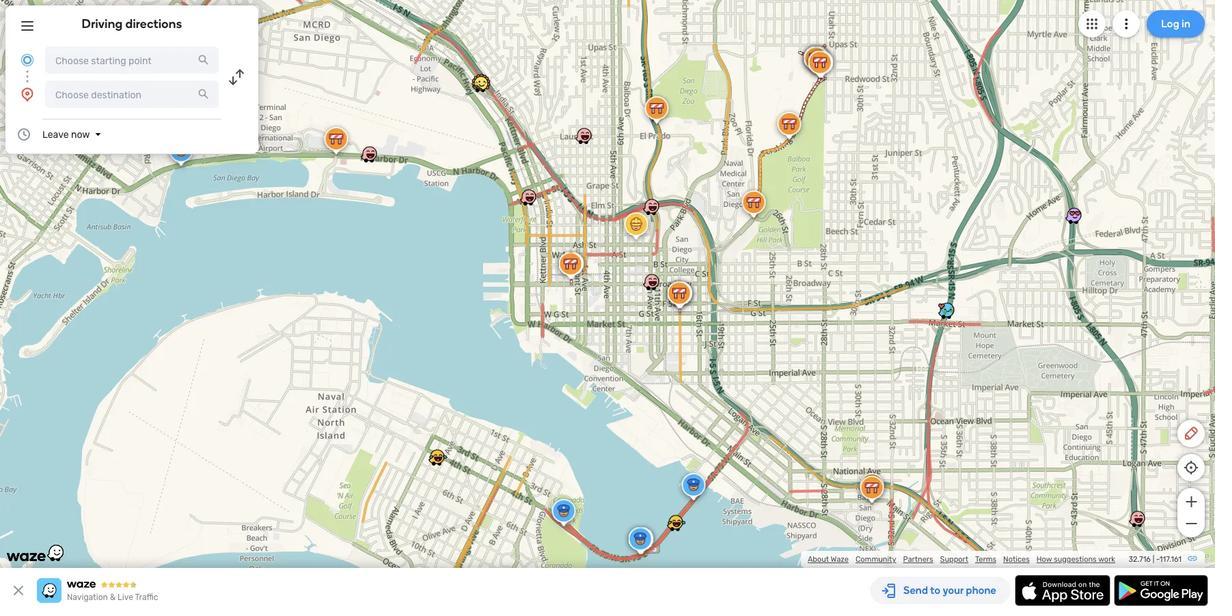 Task type: locate. For each thing, give the bounding box(es) containing it.
partners
[[904, 556, 934, 565]]

how suggestions work link
[[1037, 556, 1116, 565]]

how
[[1037, 556, 1052, 565]]

pencil image
[[1184, 426, 1200, 442]]

zoom out image
[[1183, 516, 1200, 533]]

navigation
[[67, 593, 108, 603]]

32.716
[[1129, 556, 1151, 565]]

notices link
[[1004, 556, 1030, 565]]

partners link
[[904, 556, 934, 565]]

&
[[110, 593, 116, 603]]

work
[[1099, 556, 1116, 565]]

traffic
[[135, 593, 158, 603]]

-
[[1157, 556, 1160, 565]]

about waze community partners support terms notices how suggestions work
[[808, 556, 1116, 565]]

Choose starting point text field
[[45, 46, 219, 74]]

terms link
[[976, 556, 997, 565]]

community link
[[856, 556, 897, 565]]

leave
[[42, 129, 69, 140]]



Task type: vqa. For each thing, say whether or not it's contained in the screenshot.
Chinatown YMCA 273 Bowery, Manhattan, United States Chinatown
no



Task type: describe. For each thing, give the bounding box(es) containing it.
current location image
[[19, 52, 36, 68]]

location image
[[19, 86, 36, 103]]

now
[[71, 129, 90, 140]]

community
[[856, 556, 897, 565]]

zoom in image
[[1183, 494, 1200, 511]]

link image
[[1188, 554, 1199, 565]]

suggestions
[[1054, 556, 1097, 565]]

117.161
[[1160, 556, 1182, 565]]

support
[[941, 556, 969, 565]]

waze
[[831, 556, 849, 565]]

x image
[[10, 583, 27, 600]]

directions
[[125, 16, 182, 31]]

|
[[1153, 556, 1155, 565]]

driving
[[82, 16, 123, 31]]

terms
[[976, 556, 997, 565]]

driving directions
[[82, 16, 182, 31]]

clock image
[[16, 126, 32, 143]]

Choose destination text field
[[45, 81, 219, 108]]

live
[[118, 593, 133, 603]]

about waze link
[[808, 556, 849, 565]]

notices
[[1004, 556, 1030, 565]]

32.716 | -117.161
[[1129, 556, 1182, 565]]

navigation & live traffic
[[67, 593, 158, 603]]

about
[[808, 556, 829, 565]]

leave now
[[42, 129, 90, 140]]

support link
[[941, 556, 969, 565]]



